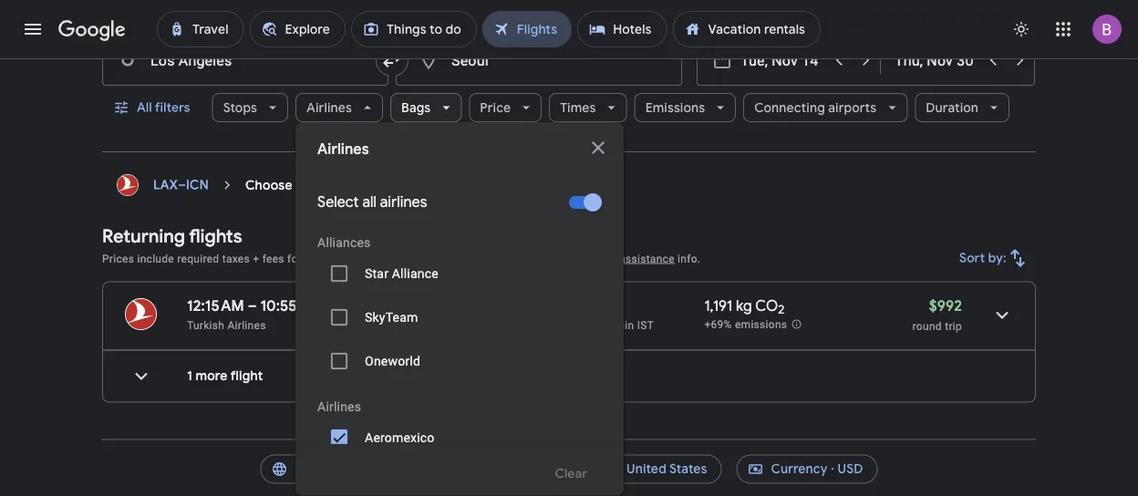 Task type: describe. For each thing, give the bounding box(es) containing it.
choose
[[245, 177, 293, 194]]

45
[[599, 319, 612, 332]]

trip
[[945, 320, 962, 333]]

Departure time: 12:15 AM. text field
[[187, 297, 244, 316]]

price button
[[469, 86, 542, 130]]

location
[[564, 461, 617, 478]]

only
[[552, 430, 580, 446]]

star alliance
[[365, 266, 438, 281]]

stops
[[223, 100, 257, 116]]

swap origin and destination. image
[[381, 50, 403, 72]]

992 US dollars text field
[[929, 297, 962, 316]]

only button
[[530, 416, 602, 460]]

1 for 1 more flight
[[187, 368, 192, 385]]

usd
[[838, 461, 863, 478]]

airlines up to
[[317, 140, 369, 159]]

returning
[[102, 225, 185, 248]]

lax
[[153, 177, 178, 194]]

flight
[[231, 368, 263, 385]]

1 more flight
[[187, 368, 263, 385]]

airports
[[828, 100, 877, 116]]

Arrival time: 10:55 AM. text field
[[260, 297, 321, 316]]

star
[[365, 266, 389, 281]]

airlines button
[[296, 86, 383, 130]]

leaves incheon international airport at 12:15 am on thursday, november 30 and arrives at los angeles international airport at 10:55 am on thursday, november 30. element
[[187, 297, 321, 316]]

taxes
[[222, 253, 250, 265]]

min
[[615, 319, 634, 332]]

change appearance image
[[1000, 7, 1043, 51]]

sort
[[960, 250, 985, 267]]

oneworld
[[365, 354, 420, 369]]

by:
[[988, 250, 1007, 267]]

all filters button
[[102, 86, 205, 130]]

currency
[[771, 461, 828, 478]]

passenger
[[562, 253, 616, 265]]

angeles
[[377, 177, 427, 194]]

flight details. leaves incheon international airport at 12:15 am on thursday, november 30 and arrives at los angeles international airport at 10:55 am on thursday, november 30. image
[[980, 294, 1024, 337]]

Return text field
[[895, 36, 979, 85]]

all
[[137, 100, 152, 116]]

+69%
[[704, 319, 732, 332]]

required
[[177, 253, 219, 265]]

more
[[196, 368, 228, 385]]

connecting airports button
[[743, 86, 908, 130]]

12:15 am – 10:55 am turkish airlines
[[187, 297, 321, 332]]

2
[[778, 303, 785, 318]]

to
[[337, 177, 350, 194]]

alliance
[[392, 266, 438, 281]]

returning flights main content
[[102, 167, 1036, 418]]

for
[[287, 253, 302, 265]]

passenger assistance button
[[562, 253, 675, 265]]

1,191
[[704, 297, 733, 316]]

1 for 1
[[264, 4, 271, 19]]

airlines
[[380, 193, 427, 212]]

aeromexico
[[365, 430, 435, 446]]

12:15 am
[[187, 297, 244, 316]]

include
[[137, 253, 174, 265]]

optional
[[346, 253, 389, 265]]

duration
[[926, 100, 979, 116]]

filters
[[155, 100, 190, 116]]

returning flights
[[102, 225, 242, 248]]

skyteam
[[365, 310, 418, 325]]

select
[[317, 193, 359, 212]]

1 for 1 hr 45 min ist
[[577, 319, 583, 332]]

united states
[[627, 461, 707, 478]]

alliances
[[317, 235, 371, 250]]

price
[[480, 100, 511, 116]]

all filters
[[137, 100, 190, 116]]



Task type: locate. For each thing, give the bounding box(es) containing it.
adult.
[[314, 253, 343, 265]]

1
[[264, 4, 271, 19], [305, 253, 311, 265], [577, 319, 583, 332], [187, 368, 192, 385]]

1 more flight image
[[119, 355, 163, 399]]

– inside 12:15 am – 10:55 am turkish airlines
[[248, 297, 257, 316]]

None search field
[[102, 0, 1036, 496]]

times
[[560, 100, 596, 116]]

0 horizontal spatial –
[[178, 177, 186, 194]]

1 hr 45 min ist
[[577, 319, 654, 332]]

prices include required taxes + fees for 1 adult.
[[102, 253, 343, 265]]

none search field containing airlines
[[102, 0, 1036, 496]]

– for lax
[[178, 177, 186, 194]]

airlines
[[306, 100, 352, 116], [317, 140, 369, 159], [227, 319, 266, 332], [317, 399, 361, 414]]

icn
[[186, 177, 209, 194]]

duration button
[[915, 86, 1010, 130]]

airlines up language
[[317, 399, 361, 414]]

stops button
[[212, 86, 288, 130]]

hr
[[586, 319, 596, 332]]

turkish
[[187, 319, 225, 332]]

1 inside popup button
[[264, 4, 271, 19]]

connecting airports
[[754, 100, 877, 116]]

fees
[[262, 253, 284, 265]]

bags button
[[390, 86, 462, 130]]

los
[[353, 177, 374, 194]]

states
[[669, 461, 707, 478]]

and
[[436, 253, 455, 265]]

1 vertical spatial –
[[248, 297, 257, 316]]

$992
[[929, 297, 962, 316]]

all
[[362, 193, 377, 212]]

– right departure time: 12:15 am. 'text field'
[[248, 297, 257, 316]]

assistance
[[619, 253, 675, 265]]

+
[[253, 253, 259, 265]]

0 vertical spatial –
[[178, 177, 186, 194]]

connecting
[[754, 100, 825, 116]]

Departure text field
[[741, 36, 824, 85]]

+69% emissions
[[704, 319, 787, 332]]

airlines up choose return to los angeles
[[306, 100, 352, 116]]

return
[[296, 177, 334, 194]]

co
[[755, 297, 778, 316]]

language button
[[260, 448, 515, 492]]

– up returning flights at the left of page
[[178, 177, 186, 194]]

None text field
[[102, 35, 389, 86], [396, 35, 682, 86], [102, 35, 389, 86], [396, 35, 682, 86]]

– for 12:15 am
[[248, 297, 257, 316]]

kg
[[736, 297, 752, 316]]

main menu image
[[22, 18, 44, 40]]

bags
[[401, 100, 431, 116]]

ist
[[637, 319, 654, 332]]

emissions button
[[634, 86, 736, 130]]

passenger assistance
[[562, 253, 675, 265]]

airlines down the leaves incheon international airport at 12:15 am on thursday, november 30 and arrives at los angeles international airport at 10:55 am on thursday, november 30. element
[[227, 319, 266, 332]]

united
[[627, 461, 667, 478]]

flights
[[189, 225, 242, 248]]

10:55 am
[[260, 297, 321, 316]]

sort by:
[[960, 250, 1007, 267]]

1,191 kg co 2
[[704, 297, 785, 318]]

airlines inside "popup button"
[[306, 100, 352, 116]]

optional charges and
[[346, 253, 458, 265]]

prices
[[102, 253, 134, 265]]

emissions
[[735, 319, 787, 332]]

$992 round trip
[[913, 297, 962, 333]]

sort by: button
[[952, 237, 1036, 280]]

1 button
[[231, 0, 304, 28]]

layover (1 of 1) is a 1 hr 45 min layover at istanbul airport in i̇stanbul. element
[[577, 318, 695, 333]]

times button
[[549, 86, 627, 130]]

choose return to los angeles
[[245, 177, 427, 194]]

airlines inside 12:15 am – 10:55 am turkish airlines
[[227, 319, 266, 332]]

language
[[295, 461, 354, 478]]

lax – icn
[[153, 177, 209, 194]]

charges
[[392, 253, 433, 265]]

select all airlines
[[317, 193, 427, 212]]

emissions
[[645, 100, 705, 116]]

round
[[913, 320, 942, 333]]

1 horizontal spatial –
[[248, 297, 257, 316]]

close dialog image
[[587, 137, 609, 159]]



Task type: vqa. For each thing, say whether or not it's contained in the screenshot.
The Where To? TEXT BOX
no



